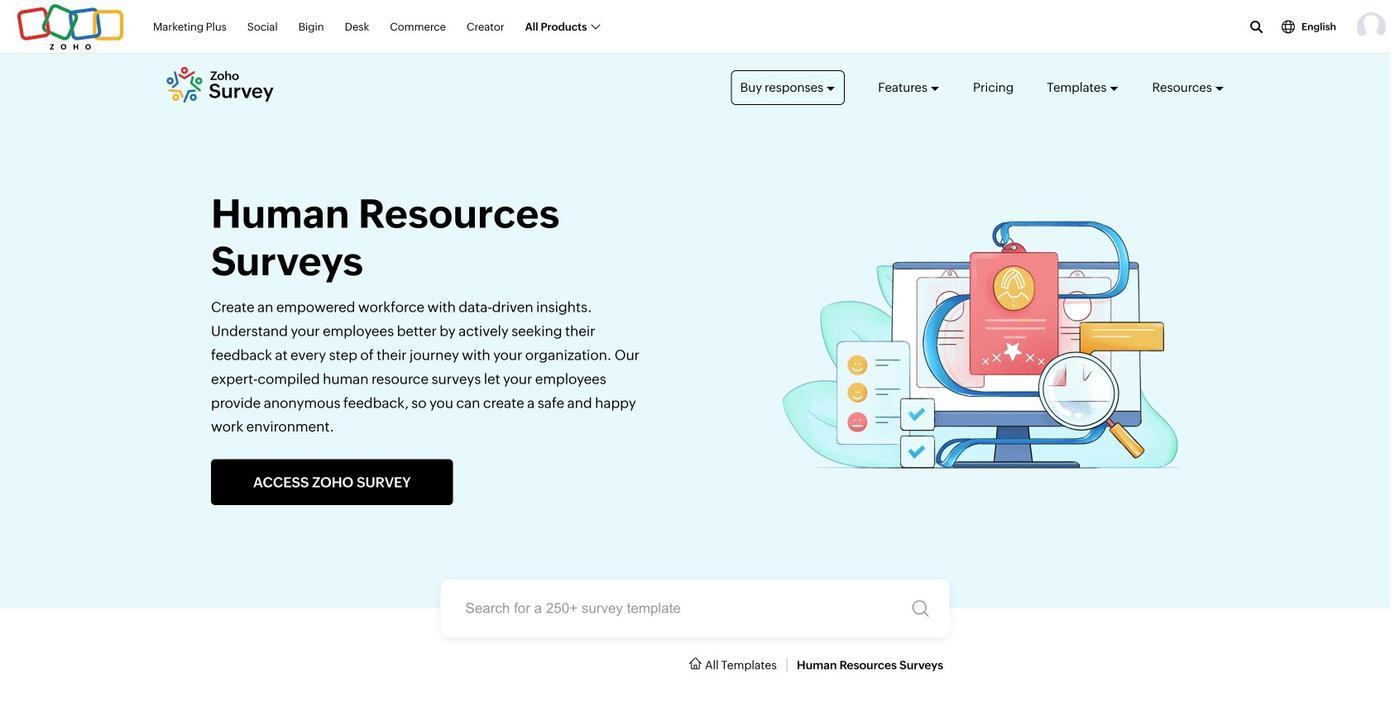 Task type: locate. For each thing, give the bounding box(es) containing it.
greg robinson image
[[1357, 12, 1386, 41]]

human resources surveys image
[[782, 221, 1179, 469]]



Task type: describe. For each thing, give the bounding box(es) containing it.
zoho survey logo image
[[166, 67, 274, 103]]

Search for a 250+ survey template text field
[[441, 580, 950, 638]]



Task type: vqa. For each thing, say whether or not it's contained in the screenshot.
'Zoho crm Logo'
no



